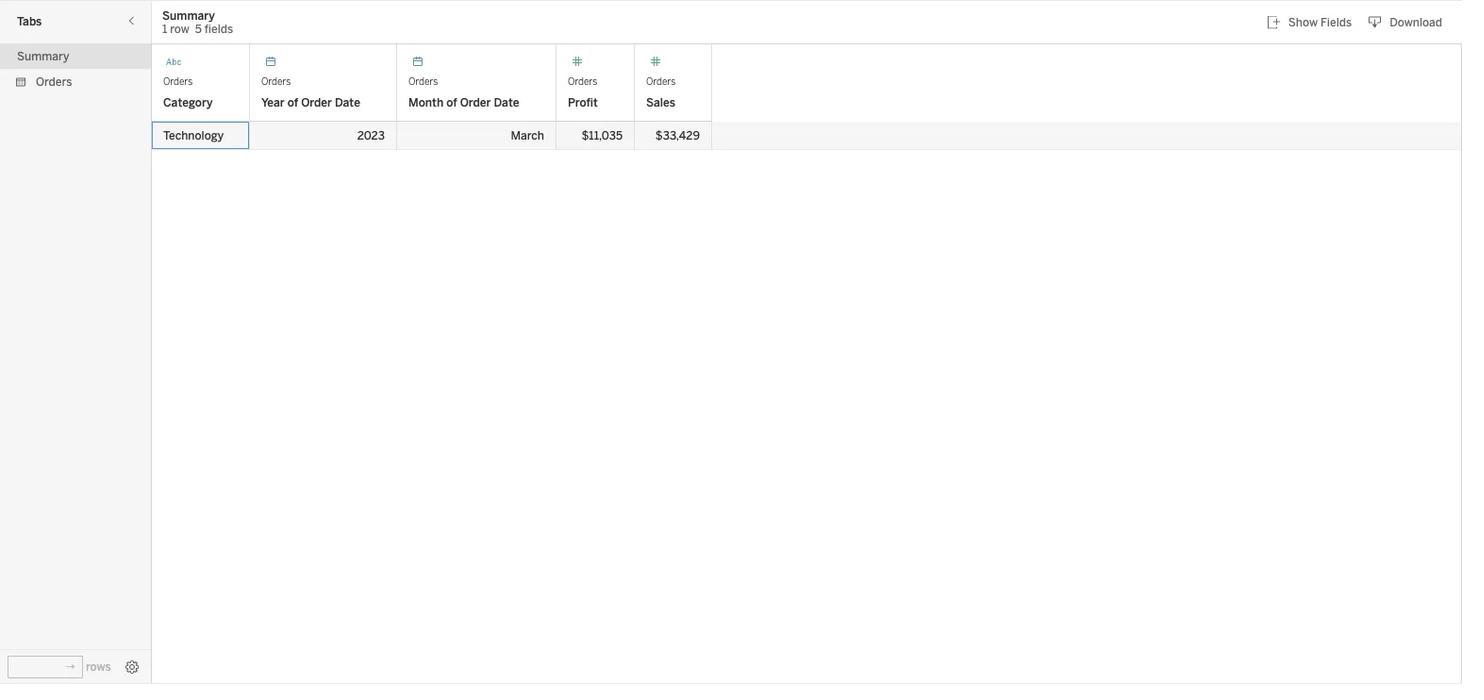 Task type: locate. For each thing, give the bounding box(es) containing it.
rows
[[86, 660, 111, 674]]

1 horizontal spatial date
[[494, 96, 520, 109]]

2023
[[357, 129, 385, 143]]

date image up "year"
[[261, 53, 280, 72]]

1 vertical spatial row group
[[152, 122, 1462, 150]]

order for month
[[460, 96, 491, 109]]

number image
[[568, 53, 587, 72], [647, 53, 665, 72]]

1 number image from the left
[[568, 53, 587, 72]]

1 horizontal spatial date image
[[409, 53, 428, 72]]

orders down string icon
[[163, 76, 193, 87]]

1 vertical spatial summary
[[17, 49, 69, 63]]

year of order date
[[261, 96, 360, 109]]

date image up 'month'
[[409, 53, 428, 72]]

order right "year"
[[301, 96, 332, 109]]

orders up "year"
[[261, 76, 291, 87]]

2 of from the left
[[447, 96, 458, 109]]

orders for profit
[[568, 76, 598, 87]]

number image up profit
[[568, 53, 587, 72]]

row group
[[0, 43, 151, 94], [152, 122, 1462, 150]]

1 date from the left
[[335, 96, 360, 109]]

$11,035
[[582, 129, 623, 143]]

date for month of order date
[[494, 96, 520, 109]]

0 horizontal spatial date
[[335, 96, 360, 109]]

2 date image from the left
[[409, 53, 428, 72]]

1 horizontal spatial order
[[460, 96, 491, 109]]

date up march
[[494, 96, 520, 109]]

summary inside summary 1 row  5 fields
[[162, 8, 215, 22]]

date
[[335, 96, 360, 109], [494, 96, 520, 109]]

1 horizontal spatial number image
[[647, 53, 665, 72]]

$33,429
[[656, 129, 700, 143]]

0 vertical spatial summary
[[162, 8, 215, 22]]

2 date from the left
[[494, 96, 520, 109]]

of right 'month'
[[447, 96, 458, 109]]

category
[[163, 96, 213, 109]]

summary table element
[[0, 43, 151, 69]]

number image up orders sales
[[647, 53, 665, 72]]

orders for category
[[163, 76, 193, 87]]

of right "year"
[[288, 96, 298, 109]]

orders up 'month'
[[409, 76, 438, 87]]

2 order from the left
[[460, 96, 491, 109]]

1 horizontal spatial summary
[[162, 8, 215, 22]]

0 horizontal spatial order
[[301, 96, 332, 109]]

of for month
[[447, 96, 458, 109]]

1 order from the left
[[301, 96, 332, 109]]

1 horizontal spatial row group
[[152, 122, 1462, 150]]

order
[[301, 96, 332, 109], [460, 96, 491, 109]]

0 horizontal spatial number image
[[568, 53, 587, 72]]

row
[[152, 122, 1462, 150]]

of for year
[[288, 96, 298, 109]]

sales
[[647, 96, 676, 109]]

date image
[[261, 53, 280, 72], [409, 53, 428, 72]]

date up '2023'
[[335, 96, 360, 109]]

0 horizontal spatial of
[[288, 96, 298, 109]]

of
[[288, 96, 298, 109], [447, 96, 458, 109]]

0 horizontal spatial row group
[[0, 43, 151, 94]]

view data table grid
[[152, 44, 1462, 684]]

0 horizontal spatial summary
[[17, 49, 69, 63]]

row group containing summary
[[0, 43, 151, 94]]

0 horizontal spatial date image
[[261, 53, 280, 72]]

string image
[[163, 53, 182, 72]]

row
[[170, 22, 190, 36]]

show fields
[[1289, 15, 1353, 29]]

orders up profit
[[568, 76, 598, 87]]

technology
[[163, 129, 224, 143]]

1 date image from the left
[[261, 53, 280, 72]]

order right 'month'
[[460, 96, 491, 109]]

orders
[[36, 75, 72, 88], [163, 76, 193, 87], [261, 76, 291, 87], [409, 76, 438, 87], [568, 76, 598, 87], [647, 76, 676, 87]]

0 vertical spatial row group
[[0, 43, 151, 94]]

1 of from the left
[[288, 96, 298, 109]]

1 horizontal spatial of
[[447, 96, 458, 109]]

summary
[[162, 8, 215, 22], [17, 49, 69, 63]]

date image for year
[[261, 53, 280, 72]]



Task type: describe. For each thing, give the bounding box(es) containing it.
month of order date
[[409, 96, 520, 109]]

orders table element
[[0, 69, 151, 94]]

summary for summary 1 row  5 fields
[[162, 8, 215, 22]]

summary 1 row  5 fields
[[162, 8, 233, 36]]

orders sales
[[647, 76, 676, 109]]

fields
[[205, 22, 233, 36]]

show fields button
[[1260, 10, 1361, 34]]

summary for summary
[[17, 49, 69, 63]]

order for year
[[301, 96, 332, 109]]

show
[[1289, 15, 1319, 29]]

orders for month of order date
[[409, 76, 438, 87]]

date for year of order date
[[335, 96, 360, 109]]

row group containing technology
[[152, 122, 1462, 150]]

rows text field
[[8, 656, 83, 679]]

date image for month
[[409, 53, 428, 72]]

profit
[[568, 96, 598, 109]]

march
[[511, 129, 545, 143]]

orders down summary table element
[[36, 75, 72, 88]]

orders up sales
[[647, 76, 676, 87]]

year
[[261, 96, 285, 109]]

2 number image from the left
[[647, 53, 665, 72]]

1
[[162, 22, 167, 36]]

orders for year of order date
[[261, 76, 291, 87]]

5
[[195, 22, 202, 36]]

month
[[409, 96, 444, 109]]

row containing technology
[[152, 122, 1462, 150]]

tabs
[[17, 14, 42, 28]]

fields
[[1321, 15, 1353, 29]]



Task type: vqa. For each thing, say whether or not it's contained in the screenshot.
Order associated with Year
yes



